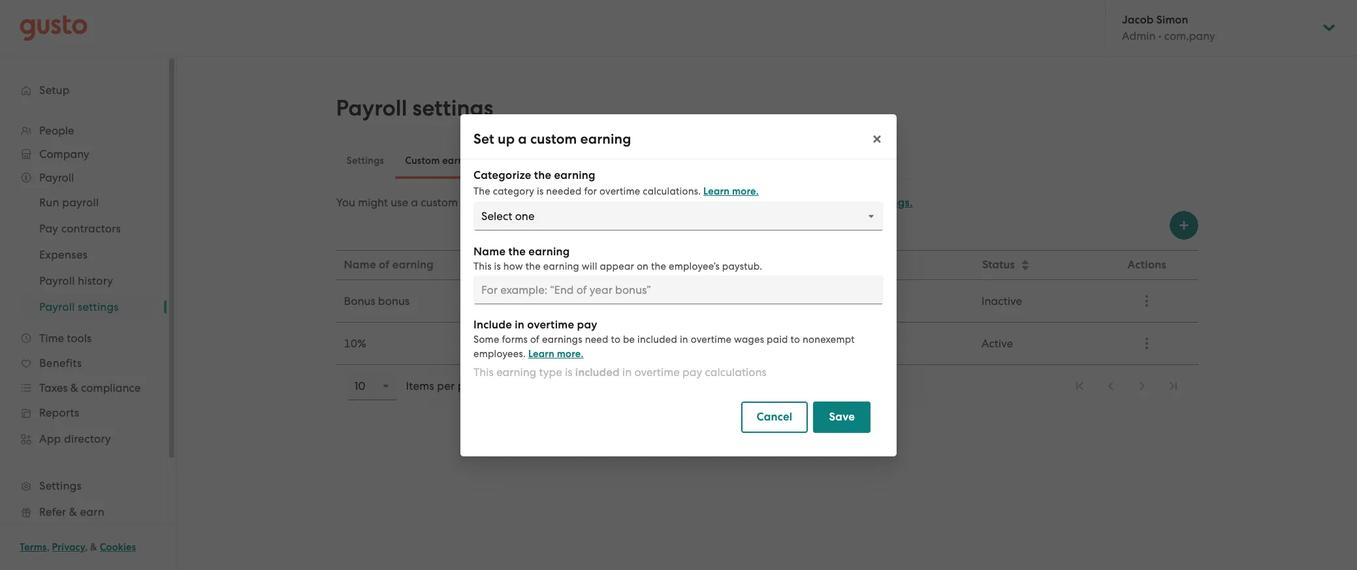 Task type: vqa. For each thing, say whether or not it's contained in the screenshot.
Set
yes



Task type: locate. For each thing, give the bounding box(es) containing it.
1 , from the left
[[47, 541, 50, 553]]

earning inside categorize the earning the category is needed for overtime calculations. learn more.
[[554, 168, 596, 182]]

0 horizontal spatial ,
[[47, 541, 50, 553]]

the up needed
[[534, 168, 551, 182]]

0 horizontal spatial type
[[503, 196, 527, 209]]

learn more about custom earnings. link
[[726, 196, 913, 210]]

2 horizontal spatial a
[[546, 196, 553, 209]]

more. down payroll settings tab list
[[732, 185, 759, 197]]

1 this from the top
[[474, 260, 492, 272]]

payroll settings tab list
[[336, 142, 1198, 179]]

bonus left or at the left of the page
[[596, 196, 628, 209]]

in inside this earning type is included in overtime pay calculations
[[622, 365, 632, 378]]

0 vertical spatial type
[[503, 196, 527, 209]]

0 vertical spatial pay
[[795, 258, 815, 272]]

for left needed
[[529, 196, 544, 209]]

this inside this earning type is included in overtime pay calculations
[[474, 365, 494, 378]]

in up excluded on the bottom right of the page
[[735, 258, 744, 272]]

this left the how
[[474, 260, 492, 272]]

to
[[611, 333, 621, 345], [791, 333, 800, 345]]

a
[[518, 130, 527, 147], [411, 196, 418, 209], [546, 196, 553, 209]]

payroll
[[336, 95, 407, 121]]

name inside custom earning types grid
[[344, 258, 376, 272]]

this inside name the earning this is how the earning will appear on the employee's paystub.
[[474, 260, 492, 272]]

name inside name the earning this is how the earning will appear on the employee's paystub.
[[474, 245, 506, 258]]

0 horizontal spatial included
[[575, 365, 620, 379]]

name for name of earning
[[344, 258, 376, 272]]

categorize
[[474, 168, 531, 182]]

1 horizontal spatial more.
[[732, 185, 759, 197]]

2 horizontal spatial custom
[[823, 196, 861, 210]]

type
[[503, 196, 527, 209], [539, 365, 562, 378]]

calculations.
[[643, 185, 701, 197]]

overtime down more at right
[[747, 258, 793, 272]]

is inside categorize the earning the category is needed for overtime calculations. learn more.
[[537, 185, 544, 197]]

is left needed
[[537, 185, 544, 197]]

0 vertical spatial include in overtime pay
[[694, 258, 815, 272]]

1 vertical spatial include in overtime pay
[[474, 318, 597, 331]]

learn right calculations.
[[703, 185, 730, 197]]

name for name the earning this is how the earning will appear on the employee's paystub.
[[474, 245, 506, 258]]

earning up needed
[[554, 168, 596, 182]]

0 horizontal spatial for
[[529, 196, 544, 209]]

0 horizontal spatial to
[[611, 333, 621, 345]]

2 horizontal spatial is
[[565, 365, 573, 378]]

learn
[[703, 185, 730, 197], [726, 196, 756, 210], [528, 348, 555, 360]]

be
[[623, 333, 635, 345]]

in
[[735, 258, 744, 272], [515, 318, 525, 331], [680, 333, 688, 345], [622, 365, 632, 378]]

custom right up on the left top of the page
[[530, 130, 577, 147]]

1 vertical spatial earnings
[[542, 333, 582, 345]]

severance
[[644, 196, 696, 209]]

overtime right signing
[[600, 185, 640, 197]]

earning left will
[[543, 260, 579, 272]]

0 vertical spatial included
[[638, 333, 677, 345]]

this earning type is included in overtime pay calculations
[[474, 365, 767, 379]]

for
[[584, 185, 597, 197], [529, 196, 544, 209]]

included
[[638, 333, 677, 345], [575, 365, 620, 379]]

earning inside custom earning types grid
[[392, 258, 434, 272]]

earnings inside some forms of earnings need to be included in overtime wages paid to nonexempt employees.
[[542, 333, 582, 345]]

paystub.
[[722, 260, 762, 272]]

for inside categorize the earning the category is needed for overtime calculations. learn more.
[[584, 185, 597, 197]]

1 horizontal spatial name
[[474, 245, 506, 258]]

2 this from the top
[[474, 365, 494, 378]]

of
[[379, 258, 390, 272], [530, 333, 540, 345]]

include inside custom earning type dialog
[[474, 318, 512, 331]]

cookies button
[[100, 539, 136, 555]]

this up page
[[474, 365, 494, 378]]

2 , from the left
[[85, 541, 88, 553]]

, left privacy link
[[47, 541, 50, 553]]

bonus inside custom earning types grid
[[378, 295, 410, 308]]

type down learn more.
[[539, 365, 562, 378]]

earning up other
[[529, 245, 570, 258]]

pay down about
[[795, 258, 815, 272]]

custom right use
[[421, 196, 458, 209]]

bonus
[[596, 196, 628, 209], [378, 295, 410, 308]]

1 vertical spatial learn more. link
[[528, 348, 584, 360]]

1 horizontal spatial included
[[638, 333, 677, 345]]

earning up bonus bonus
[[392, 258, 434, 272]]

pay inside this earning type is included in overtime pay calculations
[[683, 365, 702, 378]]

1 horizontal spatial ,
[[85, 541, 88, 553]]

more. up this earning type is included in overtime pay calculations
[[557, 348, 584, 360]]

learn more. link
[[703, 185, 759, 197], [528, 348, 584, 360]]

the up the how
[[508, 245, 526, 258]]

0 horizontal spatial is
[[494, 260, 501, 272]]

1 horizontal spatial custom
[[530, 130, 577, 147]]

custom right about
[[823, 196, 861, 210]]

earnings up learn more.
[[542, 333, 582, 345]]

earning up categorize the earning the category is needed for overtime calculations. learn more.
[[580, 130, 631, 147]]

in down be
[[622, 365, 632, 378]]

in left included
[[680, 333, 688, 345]]

0 horizontal spatial pay
[[577, 318, 597, 331]]

some forms of earnings need to be included in overtime wages paid to nonexempt employees.
[[474, 333, 855, 360]]

1 horizontal spatial bonus
[[596, 196, 628, 209]]

in inside some forms of earnings need to be included in overtime wages paid to nonexempt employees.
[[680, 333, 688, 345]]

Name the earning field
[[474, 275, 884, 304]]

learn more. link for categorize the earning
[[703, 185, 759, 197]]

is down learn more.
[[565, 365, 573, 378]]

type inside this earning type is included in overtime pay calculations
[[539, 365, 562, 378]]

categorize the earning the category is needed for overtime calculations. learn more.
[[474, 168, 759, 197]]

up
[[498, 130, 515, 147]]

the
[[474, 185, 490, 197]]

1 horizontal spatial type
[[539, 365, 562, 378]]

earnings down "set"
[[442, 155, 483, 167]]

include up excluded on the bottom right of the page
[[694, 258, 732, 272]]

10%
[[344, 337, 366, 350]]

paid time off group element
[[336, 365, 1198, 407]]

overtime
[[600, 185, 640, 197], [747, 258, 793, 272], [527, 318, 574, 331], [691, 333, 732, 345], [634, 365, 680, 378]]

pay down included
[[683, 365, 702, 378]]

0 horizontal spatial name
[[344, 258, 376, 272]]

2 vertical spatial is
[[565, 365, 573, 378]]

1 vertical spatial is
[[494, 260, 501, 272]]

might
[[358, 196, 388, 209]]

payroll settings
[[336, 95, 493, 121]]

home image
[[20, 15, 88, 41]]

include up 'some'
[[474, 318, 512, 331]]

1 vertical spatial type
[[539, 365, 562, 378]]

earning down the employees.
[[496, 365, 536, 378]]

cancel
[[757, 410, 793, 424]]

a right use
[[411, 196, 418, 209]]

include in overtime pay up excluded on the bottom right of the page
[[694, 258, 815, 272]]

,
[[47, 541, 50, 553], [85, 541, 88, 553]]

to left be
[[611, 333, 621, 345]]

included inside some forms of earnings need to be included in overtime wages paid to nonexempt employees.
[[638, 333, 677, 345]]

0 horizontal spatial learn more. link
[[528, 348, 584, 360]]

1 vertical spatial of
[[530, 333, 540, 345]]

overtime inside categorize the earning the category is needed for overtime calculations. learn more.
[[600, 185, 640, 197]]

for right needed
[[584, 185, 597, 197]]

to right paid
[[791, 333, 800, 345]]

1 horizontal spatial of
[[530, 333, 540, 345]]

custom earning types grid
[[336, 250, 1198, 365]]

privacy link
[[52, 541, 85, 553]]

0 vertical spatial of
[[379, 258, 390, 272]]

1 horizontal spatial to
[[791, 333, 800, 345]]

name up the bonus
[[344, 258, 376, 272]]

0 horizontal spatial more.
[[557, 348, 584, 360]]

pay.
[[698, 196, 720, 209]]

, left &
[[85, 541, 88, 553]]

earnings
[[442, 155, 483, 167], [542, 333, 582, 345]]

pay
[[795, 258, 815, 272], [577, 318, 597, 331], [683, 365, 702, 378]]

0 horizontal spatial include in overtime pay
[[474, 318, 597, 331]]

custom earning type dialog
[[460, 114, 897, 456]]

overtime down some forms of earnings need to be included in overtime wages paid to nonexempt employees.
[[634, 365, 680, 378]]

bonus bonus
[[344, 295, 410, 308]]

1 vertical spatial include
[[474, 318, 512, 331]]

1 horizontal spatial pay
[[683, 365, 702, 378]]

1 horizontal spatial for
[[584, 185, 597, 197]]

a right up on the left top of the page
[[518, 130, 527, 147]]

1 horizontal spatial is
[[537, 185, 544, 197]]

1 horizontal spatial learn more. link
[[703, 185, 759, 197]]

0 vertical spatial bonus
[[596, 196, 628, 209]]

1 horizontal spatial a
[[518, 130, 527, 147]]

overtime left wages
[[691, 333, 732, 345]]

2 horizontal spatial pay
[[795, 258, 815, 272]]

2 vertical spatial pay
[[683, 365, 702, 378]]

of right forms
[[530, 333, 540, 345]]

list inside paid time off group element
[[1065, 372, 1188, 400]]

&
[[90, 541, 97, 553]]

2 to from the left
[[791, 333, 800, 345]]

0 horizontal spatial bonus
[[378, 295, 410, 308]]

1 vertical spatial this
[[474, 365, 494, 378]]

name
[[474, 245, 506, 258], [344, 258, 376, 272]]

included down the need
[[575, 365, 620, 379]]

in up forms
[[515, 318, 525, 331]]

1 horizontal spatial include in overtime pay
[[694, 258, 815, 272]]

0 vertical spatial more.
[[732, 185, 759, 197]]

list
[[1065, 372, 1188, 400]]

use
[[391, 196, 408, 209]]

0 horizontal spatial of
[[379, 258, 390, 272]]

privacy
[[52, 541, 85, 553]]

learn more. link down other
[[528, 348, 584, 360]]

1 vertical spatial bonus
[[378, 295, 410, 308]]

the
[[534, 168, 551, 182], [508, 245, 526, 258], [526, 260, 541, 272], [651, 260, 666, 272]]

you
[[336, 196, 355, 209]]

include in overtime pay
[[694, 258, 815, 272], [474, 318, 597, 331]]

1 vertical spatial more.
[[557, 348, 584, 360]]

0 vertical spatial earnings
[[442, 155, 483, 167]]

included right be
[[638, 333, 677, 345]]

overtime down other
[[527, 318, 574, 331]]

0 vertical spatial this
[[474, 260, 492, 272]]

how
[[503, 260, 523, 272]]

about
[[788, 196, 820, 210]]

1 horizontal spatial earnings
[[542, 333, 582, 345]]

0 vertical spatial learn more. link
[[703, 185, 759, 197]]

0 vertical spatial include
[[694, 258, 732, 272]]

include
[[694, 258, 732, 272], [474, 318, 512, 331]]

more
[[758, 196, 786, 210]]

for for use
[[529, 196, 544, 209]]

pay up the need
[[577, 318, 597, 331]]

type inside you might use a custom earning type for a signing bonus or severance pay. learn more about custom earnings.
[[503, 196, 527, 209]]

of inside some forms of earnings need to be included in overtime wages paid to nonexempt employees.
[[530, 333, 540, 345]]

earning
[[580, 130, 631, 147], [554, 168, 596, 182], [461, 196, 501, 209], [529, 245, 570, 258], [392, 258, 434, 272], [543, 260, 579, 272], [496, 365, 536, 378]]

custom inside dialog
[[530, 130, 577, 147]]

employee's
[[669, 260, 720, 272]]

needed
[[546, 185, 582, 197]]

set
[[474, 130, 494, 147]]

for inside you might use a custom earning type for a signing bonus or severance pay. learn more about custom earnings.
[[529, 196, 544, 209]]

active
[[982, 337, 1013, 350]]

1 horizontal spatial include
[[694, 258, 732, 272]]

a left signing
[[546, 196, 553, 209]]

0 horizontal spatial custom
[[421, 196, 458, 209]]

0 vertical spatial is
[[537, 185, 544, 197]]

0 horizontal spatial include
[[474, 318, 512, 331]]

name up the how
[[474, 245, 506, 258]]

learn more. link for include in overtime pay
[[528, 348, 584, 360]]

earning down categorize
[[461, 196, 501, 209]]

of up bonus bonus
[[379, 258, 390, 272]]

learn more. link down payroll settings tab list
[[703, 185, 759, 197]]

status button
[[974, 251, 1095, 279]]

set up a custom earning
[[474, 130, 631, 147]]

include in overtime pay up forms
[[474, 318, 597, 331]]

bonus right the bonus
[[378, 295, 410, 308]]

type down categorize
[[503, 196, 527, 209]]

more.
[[732, 185, 759, 197], [557, 348, 584, 360]]

custom
[[530, 130, 577, 147], [421, 196, 458, 209], [823, 196, 861, 210]]

is left the how
[[494, 260, 501, 272]]

is inside name the earning this is how the earning will appear on the employee's paystub.
[[494, 260, 501, 272]]

is
[[537, 185, 544, 197], [494, 260, 501, 272], [565, 365, 573, 378]]

other
[[542, 295, 572, 308]]

this
[[474, 260, 492, 272], [474, 365, 494, 378]]

0 horizontal spatial earnings
[[442, 155, 483, 167]]

on
[[637, 260, 649, 272]]

save button
[[813, 401, 871, 433]]



Task type: describe. For each thing, give the bounding box(es) containing it.
overtime inside button
[[747, 258, 793, 272]]

cancel button
[[741, 401, 808, 433]]

some
[[474, 333, 499, 345]]

learn right the employees.
[[528, 348, 555, 360]]

category
[[493, 185, 534, 197]]

will
[[582, 260, 597, 272]]

1 vertical spatial pay
[[577, 318, 597, 331]]

pay inside button
[[795, 258, 815, 272]]

name of earning
[[344, 258, 434, 272]]

items per page
[[406, 379, 485, 393]]

forms
[[502, 333, 528, 345]]

wages
[[734, 333, 764, 345]]

the right the how
[[526, 260, 541, 272]]

earning inside this earning type is included in overtime pay calculations
[[496, 365, 536, 378]]

actions
[[1128, 258, 1166, 272]]

learn more.
[[528, 348, 584, 360]]

account menu element
[[1105, 0, 1338, 56]]

bonus
[[344, 295, 375, 308]]

custom earnings button
[[395, 145, 493, 176]]

custom earnings
[[405, 155, 483, 167]]

earning inside you might use a custom earning type for a signing bonus or severance pay. learn more about custom earnings.
[[461, 196, 501, 209]]

or
[[630, 196, 641, 209]]

paid
[[767, 333, 788, 345]]

1 to from the left
[[611, 333, 621, 345]]

terms , privacy , & cookies
[[20, 541, 136, 553]]

included
[[694, 337, 738, 350]]

calculations
[[705, 365, 767, 378]]

overtime inside some forms of earnings need to be included in overtime wages paid to nonexempt employees.
[[691, 333, 732, 345]]

include in overtime pay button
[[687, 251, 973, 279]]

in inside include in overtime pay button
[[735, 258, 744, 272]]

name the earning this is how the earning will appear on the employee's paystub.
[[474, 245, 762, 272]]

need
[[585, 333, 608, 345]]

commission
[[542, 337, 604, 350]]

items
[[406, 379, 434, 393]]

for for earning
[[584, 185, 597, 197]]

include in overtime pay inside custom earning type dialog
[[474, 318, 597, 331]]

overtime inside this earning type is included in overtime pay calculations
[[634, 365, 680, 378]]

status
[[982, 258, 1015, 272]]

cookies
[[100, 541, 136, 553]]

more. inside categorize the earning the category is needed for overtime calculations. learn more.
[[732, 185, 759, 197]]

custom inside you might use a custom earning type for a signing bonus or severance pay. learn more about custom earnings.
[[421, 196, 458, 209]]

0 horizontal spatial a
[[411, 196, 418, 209]]

the inside categorize the earning the category is needed for overtime calculations. learn more.
[[534, 168, 551, 182]]

nonexempt
[[803, 333, 855, 345]]

you might use a custom earning type for a signing bonus or severance pay. learn more about custom earnings.
[[336, 196, 913, 210]]

employees.
[[474, 348, 526, 360]]

category
[[542, 258, 591, 272]]

include inside include in overtime pay button
[[694, 258, 732, 272]]

category button
[[534, 251, 685, 279]]

page
[[458, 379, 485, 393]]

of inside custom earning types grid
[[379, 258, 390, 272]]

earnings.
[[864, 196, 913, 210]]

bonus inside you might use a custom earning type for a signing bonus or severance pay. learn more about custom earnings.
[[596, 196, 628, 209]]

save
[[829, 410, 855, 424]]

learn inside categorize the earning the category is needed for overtime calculations. learn more.
[[703, 185, 730, 197]]

terms
[[20, 541, 47, 553]]

signing
[[556, 196, 593, 209]]

the right on
[[651, 260, 666, 272]]

earnings inside button
[[442, 155, 483, 167]]

appear
[[600, 260, 634, 272]]

settings
[[412, 95, 493, 121]]

per
[[437, 379, 455, 393]]

a inside dialog
[[518, 130, 527, 147]]

inactive
[[982, 295, 1022, 308]]

settings button
[[336, 145, 395, 176]]

1 vertical spatial included
[[575, 365, 620, 379]]

include in overtime pay inside button
[[694, 258, 815, 272]]

learn left more at right
[[726, 196, 756, 210]]

custom
[[405, 155, 440, 167]]

terms link
[[20, 541, 47, 553]]

is inside this earning type is included in overtime pay calculations
[[565, 365, 573, 378]]

settings
[[346, 155, 384, 167]]

excluded
[[694, 295, 740, 308]]



